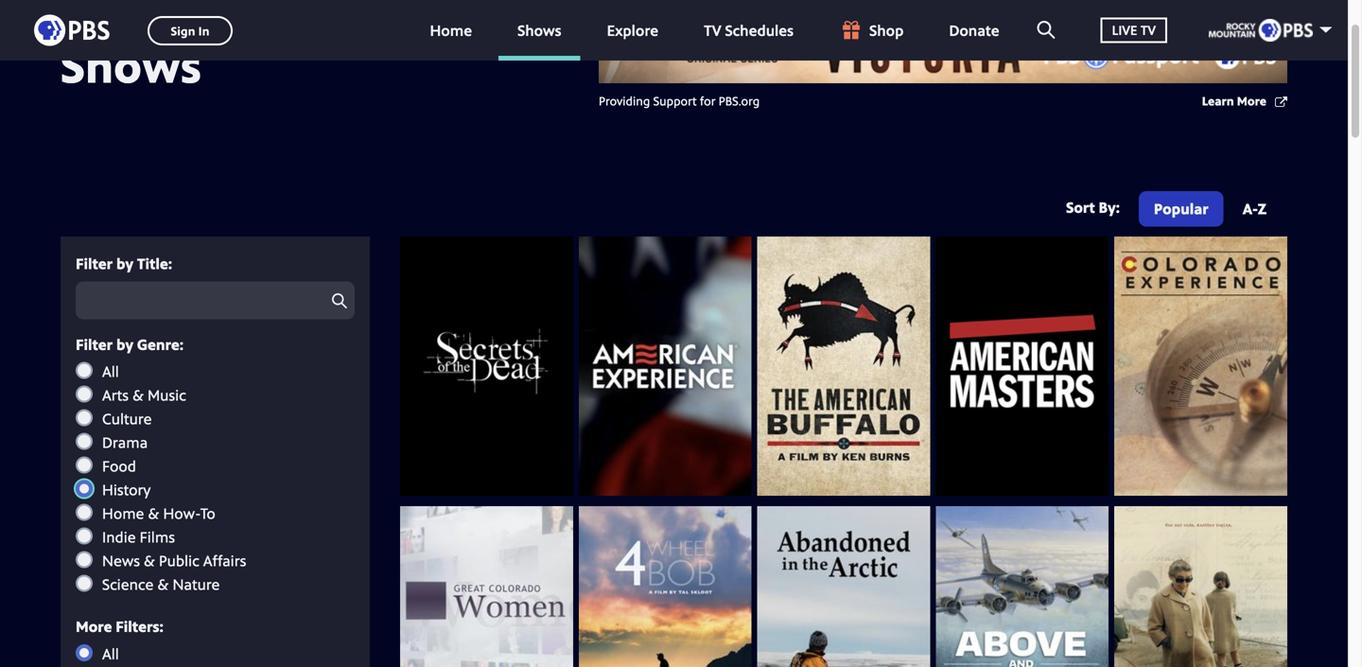 Task type: describe. For each thing, give the bounding box(es) containing it.
a-
[[1243, 198, 1258, 219]]

pbs image
[[34, 9, 110, 52]]

learn
[[1202, 92, 1234, 109]]

home inside filter by genre: all arts & music culture drama food history home & how-to indie films news & public affairs science & nature
[[102, 503, 144, 523]]

title:
[[137, 253, 172, 273]]

search image
[[1038, 21, 1056, 39]]

filter by title:
[[76, 253, 172, 273]]

culture
[[102, 408, 152, 429]]

genre:
[[137, 334, 184, 354]]

american experience image
[[579, 237, 752, 496]]

0 vertical spatial home
[[430, 20, 472, 40]]

by for title:
[[116, 253, 133, 273]]

0 horizontal spatial tv
[[704, 20, 721, 40]]

shop link
[[820, 0, 923, 61]]

science
[[102, 574, 154, 594]]

above and beyond image
[[936, 506, 1109, 667]]

tv schedules
[[704, 20, 794, 40]]

films
[[140, 527, 175, 547]]

to
[[200, 503, 215, 523]]

drama
[[102, 432, 148, 452]]

schedules
[[725, 20, 794, 40]]

home link
[[411, 0, 491, 61]]

rmpbs image
[[1209, 19, 1313, 42]]

a-z
[[1243, 198, 1267, 219]]

shows inside shows link
[[518, 20, 562, 40]]

news
[[102, 550, 140, 571]]

& down public
[[157, 574, 169, 594]]

live tv link
[[1082, 0, 1186, 61]]

explore link
[[588, 0, 678, 61]]

great colorado women image
[[400, 506, 573, 667]]

support
[[653, 92, 697, 109]]

live
[[1112, 21, 1138, 39]]

advertisement region
[[599, 0, 1288, 83]]

colorado experience image
[[1115, 237, 1288, 496]]

by for genre:
[[116, 334, 133, 354]]

Filter by Title: text field
[[76, 281, 355, 319]]

music
[[148, 385, 186, 405]]

donate
[[949, 20, 1000, 40]]

sort by:
[[1066, 197, 1120, 217]]

secrets of the dead image
[[400, 237, 573, 496]]

after auschwitz image
[[1115, 506, 1288, 667]]

filter by genre: element
[[76, 361, 355, 594]]



Task type: locate. For each thing, give the bounding box(es) containing it.
tv right the live
[[1141, 21, 1156, 39]]

food
[[102, 456, 136, 476]]

1 horizontal spatial home
[[430, 20, 472, 40]]

affairs
[[203, 550, 246, 571]]

filter for filter by genre: all arts & music culture drama food history home & how-to indie films news & public affairs science & nature
[[76, 334, 113, 354]]

all inside filter by genre: all arts & music culture drama food history home & how-to indie films news & public affairs science & nature
[[102, 361, 119, 381]]

1 horizontal spatial more
[[1237, 92, 1267, 109]]

1 vertical spatial filter
[[76, 334, 113, 354]]

0 vertical spatial all
[[102, 361, 119, 381]]

1 vertical spatial by
[[116, 334, 133, 354]]

shop
[[870, 20, 904, 40]]

& right arts
[[132, 385, 144, 405]]

1 horizontal spatial shows
[[518, 20, 562, 40]]

more filters: all
[[76, 616, 164, 664]]

0 vertical spatial by
[[116, 253, 133, 273]]

how-
[[163, 503, 200, 523]]

0 horizontal spatial more
[[76, 616, 112, 636]]

1 vertical spatial all
[[102, 643, 119, 664]]

explore
[[607, 20, 659, 40]]

arts
[[102, 385, 129, 405]]

more inside more filters: all
[[76, 616, 112, 636]]

1 horizontal spatial tv
[[1141, 21, 1156, 39]]

pbs.org
[[719, 92, 760, 109]]

2 all from the top
[[102, 643, 119, 664]]

by:
[[1099, 197, 1120, 217]]

providing
[[599, 92, 650, 109]]

all
[[102, 361, 119, 381], [102, 643, 119, 664]]

learn more link
[[1202, 92, 1288, 111]]

all down filters:
[[102, 643, 119, 664]]

2 filter from the top
[[76, 334, 113, 354]]

2 by from the top
[[116, 334, 133, 354]]

the american buffalo image
[[757, 237, 930, 496]]

by left title:
[[116, 253, 133, 273]]

filters:
[[116, 616, 164, 636]]

history
[[102, 479, 151, 500]]

providing support for pbs.org
[[599, 92, 760, 109]]

more
[[1237, 92, 1267, 109], [76, 616, 112, 636]]

abandoned in the arctic image
[[757, 506, 930, 667]]

filter left title:
[[76, 253, 113, 273]]

american masters image
[[936, 237, 1109, 496]]

tv left schedules
[[704, 20, 721, 40]]

0 vertical spatial filter
[[76, 253, 113, 273]]

filter by genre: all arts & music culture drama food history home & how-to indie films news & public affairs science & nature
[[76, 334, 246, 594]]

1 filter from the top
[[76, 253, 113, 273]]

public
[[159, 550, 199, 571]]

home
[[430, 20, 472, 40], [102, 503, 144, 523]]

popular
[[1154, 198, 1209, 219]]

for
[[700, 92, 716, 109]]

& up films
[[148, 503, 159, 523]]

home left shows link
[[430, 20, 472, 40]]

shows
[[518, 20, 562, 40], [61, 32, 201, 97]]

all up arts
[[102, 361, 119, 381]]

1 by from the top
[[116, 253, 133, 273]]

filter for filter by title:
[[76, 253, 113, 273]]

sort by: element
[[1135, 191, 1282, 231]]

0 horizontal spatial home
[[102, 503, 144, 523]]

live tv
[[1112, 21, 1156, 39]]

by
[[116, 253, 133, 273], [116, 334, 133, 354]]

all inside more filters: all
[[102, 643, 119, 664]]

by left genre:
[[116, 334, 133, 354]]

filter
[[76, 253, 113, 273], [76, 334, 113, 354]]

more left filters:
[[76, 616, 112, 636]]

1 vertical spatial more
[[76, 616, 112, 636]]

donate link
[[930, 0, 1019, 61]]

4 wheel bob image
[[579, 506, 752, 667]]

learn more
[[1202, 92, 1267, 109]]

by inside filter by genre: all arts & music culture drama food history home & how-to indie films news & public affairs science & nature
[[116, 334, 133, 354]]

1 all from the top
[[102, 361, 119, 381]]

&
[[132, 385, 144, 405], [148, 503, 159, 523], [144, 550, 155, 571], [157, 574, 169, 594]]

& down films
[[144, 550, 155, 571]]

shows link
[[499, 0, 581, 61]]

home down 'history'
[[102, 503, 144, 523]]

filter inside filter by genre: all arts & music culture drama food history home & how-to indie films news & public affairs science & nature
[[76, 334, 113, 354]]

tv schedules link
[[685, 0, 813, 61]]

more right learn on the right
[[1237, 92, 1267, 109]]

nature
[[173, 574, 220, 594]]

indie
[[102, 527, 136, 547]]

0 horizontal spatial shows
[[61, 32, 201, 97]]

tv
[[704, 20, 721, 40], [1141, 21, 1156, 39]]

sort
[[1066, 197, 1095, 217]]

filter up arts
[[76, 334, 113, 354]]

1 vertical spatial home
[[102, 503, 144, 523]]

0 vertical spatial more
[[1237, 92, 1267, 109]]

z
[[1258, 198, 1267, 219]]



Task type: vqa. For each thing, say whether or not it's contained in the screenshot.
Shows link
yes



